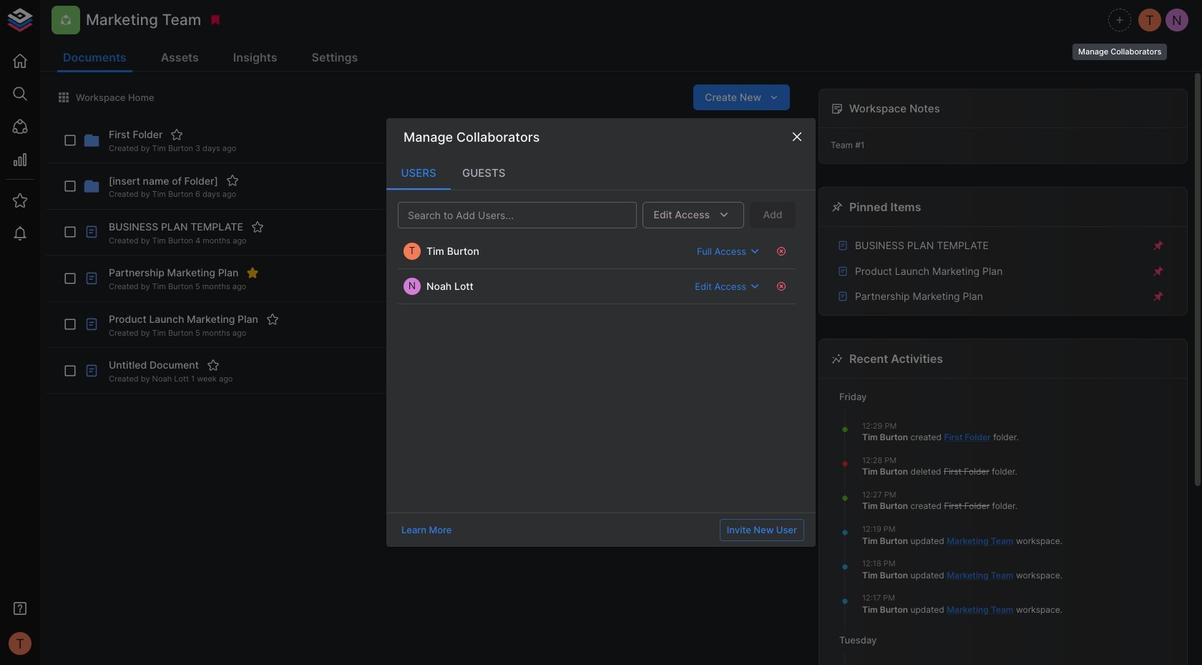 Task type: locate. For each thing, give the bounding box(es) containing it.
1 horizontal spatial favorite image
[[266, 313, 279, 325]]

1 unpin image from the top
[[1153, 265, 1165, 277]]

favorite image
[[251, 220, 264, 233], [266, 313, 279, 325]]

tab list
[[387, 155, 816, 190]]

0 vertical spatial unpin image
[[1153, 265, 1165, 277]]

remove bookmark image
[[209, 14, 222, 26]]

remove favorite image
[[247, 266, 259, 279]]

Search to Add Users... text field
[[402, 206, 609, 224]]

2 horizontal spatial favorite image
[[226, 174, 239, 187]]

1 vertical spatial unpin image
[[1153, 290, 1165, 303]]

unpin image
[[1153, 265, 1165, 277], [1153, 290, 1165, 303]]

2 vertical spatial favorite image
[[207, 359, 220, 371]]

1 horizontal spatial favorite image
[[207, 359, 220, 371]]

tooltip
[[1072, 34, 1169, 62]]

2 unpin image from the top
[[1153, 290, 1165, 303]]

0 horizontal spatial favorite image
[[171, 128, 184, 141]]

dialog
[[387, 118, 816, 547]]

favorite image
[[171, 128, 184, 141], [226, 174, 239, 187], [207, 359, 220, 371]]

0 horizontal spatial favorite image
[[251, 220, 264, 233]]



Task type: describe. For each thing, give the bounding box(es) containing it.
0 vertical spatial favorite image
[[251, 220, 264, 233]]

unpin image
[[1153, 239, 1165, 252]]

1 vertical spatial favorite image
[[266, 313, 279, 325]]

1 vertical spatial favorite image
[[226, 174, 239, 187]]

0 vertical spatial favorite image
[[171, 128, 184, 141]]



Task type: vqa. For each thing, say whether or not it's contained in the screenshot.
the bottommost Favorite image
yes



